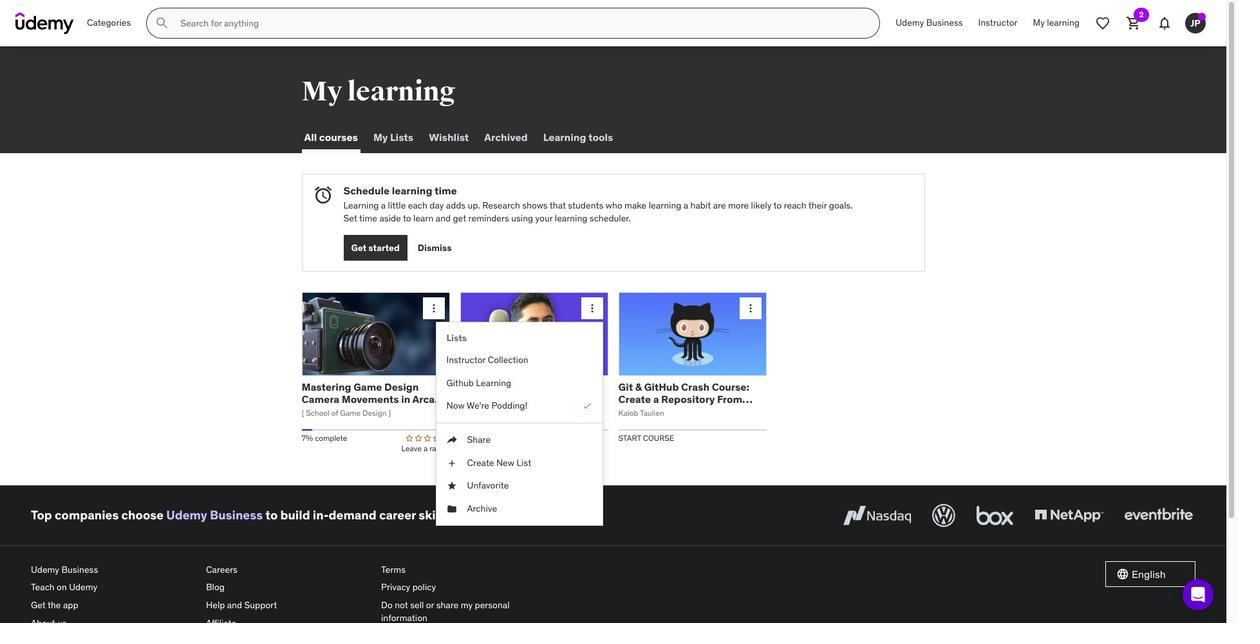 Task type: describe. For each thing, give the bounding box(es) containing it.
mastering game design camera movements in arcade studio link
[[302, 380, 447, 418]]

students
[[568, 200, 604, 211]]

this course is in the collection. image
[[582, 400, 592, 413]]

learning inside 'schedule learning time learning a little each day adds up. research shows that students who make learning a habit are more likely to reach their goals. set time aside to learn and get reminders using your learning scheduler.'
[[344, 200, 379, 211]]

share
[[467, 434, 491, 446]]

unfavorite button
[[436, 475, 603, 498]]

aside
[[380, 212, 401, 224]]

notifications image
[[1157, 15, 1173, 31]]

blog
[[206, 582, 225, 593]]

git & github crash course: create a repository from scratch!
[[619, 380, 750, 418]]

mastering for guide
[[460, 380, 510, 393]]

my for my lists link
[[374, 131, 388, 144]]

get the app link
[[31, 597, 196, 615]]

xsmall image for unfavorite
[[447, 480, 457, 493]]

1 vertical spatial business
[[210, 508, 263, 523]]

privacy policy link
[[381, 579, 546, 597]]

who
[[606, 200, 623, 211]]

day
[[430, 200, 444, 211]]

build
[[280, 508, 310, 523]]

1 horizontal spatial podcast
[[512, 380, 552, 393]]

small image
[[1117, 568, 1130, 581]]

all
[[304, 131, 317, 144]]

shows
[[522, 200, 548, 211]]

1 vertical spatial podcast
[[460, 405, 500, 418]]

start for mastering podcast -  easy guide to starting your podcast
[[460, 433, 483, 443]]

learning right make on the top
[[649, 200, 682, 211]]

-
[[555, 380, 559, 393]]

your
[[547, 393, 569, 406]]

likely
[[751, 200, 772, 211]]

learn
[[414, 212, 434, 224]]

udemy business teach on udemy get the app
[[31, 564, 98, 611]]

netapp image
[[1032, 502, 1107, 530]]

start course for create
[[619, 433, 675, 443]]

english
[[1132, 568, 1166, 581]]

more
[[728, 200, 749, 211]]

guide
[[460, 393, 489, 406]]

jp link
[[1181, 8, 1212, 39]]

privacy
[[381, 582, 410, 593]]

terms
[[381, 564, 406, 576]]

create new list button
[[436, 452, 603, 475]]

2
[[1140, 10, 1144, 19]]

help
[[206, 600, 225, 611]]

1 horizontal spatial lists
[[447, 333, 467, 344]]

create new list
[[467, 457, 531, 469]]

on
[[57, 582, 67, 593]]

1 horizontal spatial to
[[403, 212, 411, 224]]

repository
[[662, 393, 715, 406]]

a inside button
[[424, 444, 428, 453]]

each
[[408, 200, 428, 211]]

easy
[[561, 380, 584, 393]]

to
[[491, 393, 502, 406]]

careers link
[[206, 561, 371, 579]]

get
[[453, 212, 466, 224]]

2 vertical spatial udemy business link
[[31, 561, 196, 579]]

instructor for instructor
[[979, 17, 1018, 28]]

github
[[447, 377, 474, 389]]

terms privacy policy do not sell or share my personal information
[[381, 564, 510, 623]]

support
[[244, 600, 277, 611]]

git
[[619, 380, 633, 393]]

leave
[[402, 444, 422, 453]]

set
[[344, 212, 357, 224]]

Search for anything text field
[[178, 12, 865, 34]]

not
[[395, 600, 408, 611]]

nasdaq image
[[841, 502, 915, 530]]

xsmall image
[[447, 434, 457, 447]]

learning inside my learning link
[[1047, 17, 1080, 28]]

create inside create new list button
[[467, 457, 494, 469]]

kalob taulien
[[619, 408, 665, 418]]

eventbrite image
[[1122, 502, 1196, 530]]

business for udemy business
[[927, 17, 963, 28]]

crash
[[681, 380, 710, 393]]

now
[[447, 400, 465, 412]]

course options image for git & github crash course: create a repository from scratch!
[[744, 302, 757, 315]]

archived link
[[482, 122, 531, 153]]

]
[[389, 408, 391, 418]]

personal
[[475, 600, 510, 611]]

my for my learning link
[[1033, 17, 1045, 28]]

get inside button
[[351, 242, 367, 254]]

kalob
[[619, 408, 639, 418]]

top companies choose udemy business to build in-demand career skills.
[[31, 508, 453, 523]]

instructor link
[[971, 8, 1026, 39]]

in-
[[313, 508, 329, 523]]

7%
[[302, 433, 313, 443]]

game inside mastering game design camera movements in arcade studio
[[354, 380, 382, 393]]

schedule learning time learning a little each day adds up. research shows that students who make learning a habit are more likely to reach their goals. set time aside to learn and get reminders using your learning scheduler.
[[344, 184, 853, 224]]

little
[[388, 200, 406, 211]]

using
[[512, 212, 533, 224]]

satish gaire
[[460, 408, 502, 418]]

new
[[497, 457, 515, 469]]

learning inside button
[[476, 377, 512, 389]]

archive button
[[436, 498, 603, 521]]

0 horizontal spatial lists
[[390, 131, 414, 144]]

mastering for movements
[[302, 380, 351, 393]]

wishlist image
[[1096, 15, 1111, 31]]

information
[[381, 612, 428, 623]]

7% complete
[[302, 433, 347, 443]]

all courses
[[304, 131, 358, 144]]

box image
[[974, 502, 1017, 530]]

adds
[[446, 200, 466, 211]]

create inside git & github crash course: create a repository from scratch!
[[619, 393, 651, 406]]

rating
[[430, 444, 450, 453]]

demand
[[329, 508, 377, 523]]

get started
[[351, 242, 400, 254]]

goals.
[[829, 200, 853, 211]]

camera
[[302, 393, 340, 406]]

learning up my lists
[[347, 75, 456, 108]]

tools
[[589, 131, 613, 144]]

udemy business
[[896, 17, 963, 28]]

volkswagen image
[[930, 502, 958, 530]]

[ school of game design ]
[[302, 408, 391, 418]]

of
[[332, 408, 338, 418]]

0 vertical spatial to
[[774, 200, 782, 211]]

mastering podcast -  easy guide to starting your podcast
[[460, 380, 584, 418]]



Task type: vqa. For each thing, say whether or not it's contained in the screenshot.
Create
yes



Task type: locate. For each thing, give the bounding box(es) containing it.
0 vertical spatial podcast
[[512, 380, 552, 393]]

design up ]
[[385, 380, 419, 393]]

lists
[[390, 131, 414, 144], [447, 333, 467, 344]]

1 horizontal spatial start
[[619, 433, 641, 443]]

0 horizontal spatial podcast
[[460, 405, 500, 418]]

research
[[483, 200, 520, 211]]

business up the careers
[[210, 508, 263, 523]]

time up day
[[435, 184, 457, 197]]

and inside careers blog help and support
[[227, 600, 242, 611]]

instructor left my learning link
[[979, 17, 1018, 28]]

udemy business link
[[888, 8, 971, 39], [166, 508, 263, 523], [31, 561, 196, 579]]

or
[[426, 600, 434, 611]]

share
[[436, 600, 459, 611]]

the
[[48, 600, 61, 611]]

a left the little
[[381, 200, 386, 211]]

dismiss button
[[418, 235, 452, 261]]

&
[[636, 380, 642, 393]]

my learning link
[[1026, 8, 1088, 39]]

mastering podcast -  easy guide to starting your podcast link
[[460, 380, 584, 418]]

you have alerts image
[[1199, 13, 1206, 21]]

get inside "udemy business teach on udemy get the app"
[[31, 600, 46, 611]]

careers blog help and support
[[206, 564, 277, 611]]

jp
[[1191, 17, 1201, 29]]

1 vertical spatial design
[[363, 408, 387, 418]]

start course down gaire
[[460, 433, 516, 443]]

sell
[[410, 600, 424, 611]]

2 horizontal spatial business
[[927, 17, 963, 28]]

my lists link
[[371, 122, 416, 153]]

a left rating
[[424, 444, 428, 453]]

to left build
[[266, 508, 278, 523]]

business up on
[[61, 564, 98, 576]]

1 vertical spatial my learning
[[302, 75, 456, 108]]

0 horizontal spatial instructor
[[447, 354, 486, 366]]

business for udemy business teach on udemy get the app
[[61, 564, 98, 576]]

1 horizontal spatial time
[[435, 184, 457, 197]]

learning up to
[[476, 377, 512, 389]]

do not sell or share my personal information button
[[381, 597, 546, 623]]

create up kalob
[[619, 393, 651, 406]]

that
[[550, 200, 566, 211]]

dismiss
[[418, 242, 452, 254]]

2 course options image from the left
[[744, 302, 757, 315]]

a up taulien
[[654, 393, 659, 406]]

my right instructor link at the top right of page
[[1033, 17, 1045, 28]]

design
[[385, 380, 419, 393], [363, 408, 387, 418]]

0 vertical spatial and
[[436, 212, 451, 224]]

course options image
[[427, 302, 440, 315], [744, 302, 757, 315]]

0 vertical spatial game
[[354, 380, 382, 393]]

complete
[[315, 433, 347, 443]]

1 vertical spatial and
[[227, 600, 242, 611]]

start down kalob
[[619, 433, 641, 443]]

0 vertical spatial time
[[435, 184, 457, 197]]

mastering inside mastering podcast -  easy guide to starting your podcast
[[460, 380, 510, 393]]

design down movements
[[363, 408, 387, 418]]

0 horizontal spatial course
[[485, 433, 516, 443]]

1 vertical spatial lists
[[447, 333, 467, 344]]

0 vertical spatial my learning
[[1033, 17, 1080, 28]]

0 vertical spatial business
[[927, 17, 963, 28]]

wishlist link
[[426, 122, 472, 153]]

1 horizontal spatial business
[[210, 508, 263, 523]]

start course down kalob taulien
[[619, 433, 675, 443]]

1 vertical spatial create
[[467, 457, 494, 469]]

habit
[[691, 200, 711, 211]]

archive
[[467, 503, 497, 514]]

skills.
[[419, 508, 453, 523]]

0 horizontal spatial start
[[460, 433, 483, 443]]

1 vertical spatial time
[[359, 212, 377, 224]]

2 vertical spatial my
[[374, 131, 388, 144]]

1 horizontal spatial create
[[619, 393, 651, 406]]

list
[[517, 457, 531, 469]]

to right likely
[[774, 200, 782, 211]]

course:
[[712, 380, 750, 393]]

course options image for mastering game design camera movements in arcade studio
[[427, 302, 440, 315]]

now we're podding! button
[[436, 395, 603, 418]]

design inside mastering game design camera movements in arcade studio
[[385, 380, 419, 393]]

1 course options image from the left
[[427, 302, 440, 315]]

2 vertical spatial to
[[266, 508, 278, 523]]

1 vertical spatial instructor
[[447, 354, 486, 366]]

get
[[351, 242, 367, 254], [31, 600, 46, 611]]

start right xsmall icon
[[460, 433, 483, 443]]

a
[[381, 200, 386, 211], [684, 200, 689, 211], [654, 393, 659, 406], [424, 444, 428, 453]]

instructor collection button
[[436, 349, 603, 372]]

submit search image
[[155, 15, 170, 31]]

1 vertical spatial my
[[302, 75, 342, 108]]

up.
[[468, 200, 480, 211]]

2 horizontal spatial learning
[[543, 131, 586, 144]]

learning
[[1047, 17, 1080, 28], [347, 75, 456, 108], [392, 184, 432, 197], [649, 200, 682, 211], [555, 212, 588, 224]]

0 horizontal spatial start course
[[460, 433, 516, 443]]

2 horizontal spatial my
[[1033, 17, 1045, 28]]

0 horizontal spatial to
[[266, 508, 278, 523]]

start course for to
[[460, 433, 516, 443]]

instructor for instructor collection
[[447, 354, 486, 366]]

learning left wishlist icon at the top of the page
[[1047, 17, 1080, 28]]

0 vertical spatial xsmall image
[[447, 457, 457, 470]]

2 mastering from the left
[[460, 380, 510, 393]]

a left the habit
[[684, 200, 689, 211]]

xsmall image inside the unfavorite button
[[447, 480, 457, 493]]

1 horizontal spatial instructor
[[979, 17, 1018, 28]]

2 course from the left
[[643, 433, 675, 443]]

xsmall image
[[447, 457, 457, 470], [447, 480, 457, 493], [447, 503, 457, 515]]

xsmall image for create new list
[[447, 457, 457, 470]]

my up the all courses
[[302, 75, 342, 108]]

instructor inside 'button'
[[447, 354, 486, 366]]

shopping cart with 2 items image
[[1127, 15, 1142, 31]]

1 course from the left
[[485, 433, 516, 443]]

xsmall image left archive
[[447, 503, 457, 515]]

podcast
[[512, 380, 552, 393], [460, 405, 500, 418]]

0 horizontal spatial create
[[467, 457, 494, 469]]

categories
[[87, 17, 131, 28]]

learning down schedule
[[344, 200, 379, 211]]

courses
[[319, 131, 358, 144]]

0 vertical spatial instructor
[[979, 17, 1018, 28]]

get left started
[[351, 242, 367, 254]]

0 vertical spatial get
[[351, 242, 367, 254]]

0 vertical spatial lists
[[390, 131, 414, 144]]

3 xsmall image from the top
[[447, 503, 457, 515]]

my right courses
[[374, 131, 388, 144]]

1 vertical spatial learning
[[344, 200, 379, 211]]

and
[[436, 212, 451, 224], [227, 600, 242, 611]]

0 horizontal spatial time
[[359, 212, 377, 224]]

collection
[[488, 354, 529, 366]]

0 horizontal spatial business
[[61, 564, 98, 576]]

1 horizontal spatial course options image
[[744, 302, 757, 315]]

business inside "udemy business teach on udemy get the app"
[[61, 564, 98, 576]]

my learning up my lists
[[302, 75, 456, 108]]

0 vertical spatial learning
[[543, 131, 586, 144]]

blog link
[[206, 579, 371, 597]]

get left the at the left bottom of page
[[31, 600, 46, 611]]

xsmall image down rating
[[447, 457, 457, 470]]

gaire
[[484, 408, 502, 418]]

taulien
[[640, 408, 665, 418]]

create
[[619, 393, 651, 406], [467, 457, 494, 469]]

mastering up now we're podding!
[[460, 380, 510, 393]]

start
[[460, 433, 483, 443], [619, 433, 641, 443]]

instructor up github
[[447, 354, 486, 366]]

0 horizontal spatial learning
[[344, 200, 379, 211]]

instructor collection
[[447, 354, 529, 366]]

your
[[536, 212, 553, 224]]

udemy image
[[15, 12, 74, 34]]

xsmall image inside archive button
[[447, 503, 457, 515]]

in
[[401, 393, 411, 406]]

0 horizontal spatial my learning
[[302, 75, 456, 108]]

1 mastering from the left
[[302, 380, 351, 393]]

and right help
[[227, 600, 242, 611]]

reach
[[784, 200, 807, 211]]

course for a
[[643, 433, 675, 443]]

course down taulien
[[643, 433, 675, 443]]

wishlist
[[429, 131, 469, 144]]

leave a rating
[[402, 444, 450, 453]]

lists up instructor collection
[[447, 333, 467, 344]]

1 horizontal spatial my learning
[[1033, 17, 1080, 28]]

1 horizontal spatial start course
[[619, 433, 675, 443]]

started
[[369, 242, 400, 254]]

teach on udemy link
[[31, 579, 196, 597]]

mastering up studio at the left of page
[[302, 380, 351, 393]]

1 vertical spatial get
[[31, 600, 46, 611]]

terms link
[[381, 561, 546, 579]]

learning
[[543, 131, 586, 144], [344, 200, 379, 211], [476, 377, 512, 389]]

0 vertical spatial design
[[385, 380, 419, 393]]

0 horizontal spatial mastering
[[302, 380, 351, 393]]

1 horizontal spatial course
[[643, 433, 675, 443]]

leave a rating button
[[399, 433, 450, 455]]

mastering inside mastering game design camera movements in arcade studio
[[302, 380, 351, 393]]

companies
[[55, 508, 119, 523]]

careers
[[206, 564, 238, 576]]

1 horizontal spatial mastering
[[460, 380, 510, 393]]

2 vertical spatial learning
[[476, 377, 512, 389]]

english button
[[1106, 561, 1196, 587]]

0 horizontal spatial and
[[227, 600, 242, 611]]

game right of
[[340, 408, 361, 418]]

learning up each
[[392, 184, 432, 197]]

satish
[[460, 408, 482, 418]]

and inside 'schedule learning time learning a little each day adds up. research shows that students who make learning a habit are more likely to reach their goals. set time aside to learn and get reminders using your learning scheduler.'
[[436, 212, 451, 224]]

xsmall image for archive
[[447, 503, 457, 515]]

start course
[[460, 433, 516, 443], [619, 433, 675, 443]]

1 vertical spatial game
[[340, 408, 361, 418]]

instructor
[[979, 17, 1018, 28], [447, 354, 486, 366]]

2 horizontal spatial to
[[774, 200, 782, 211]]

1 vertical spatial to
[[403, 212, 411, 224]]

unfavorite
[[467, 480, 509, 492]]

0 horizontal spatial course options image
[[427, 302, 440, 315]]

career
[[379, 508, 416, 523]]

course up create new list
[[485, 433, 516, 443]]

do
[[381, 600, 393, 611]]

their
[[809, 200, 827, 211]]

xsmall image up the skills.
[[447, 480, 457, 493]]

course for starting
[[485, 433, 516, 443]]

0 vertical spatial create
[[619, 393, 651, 406]]

share button
[[436, 429, 603, 452]]

0 horizontal spatial my
[[302, 75, 342, 108]]

policy
[[413, 582, 436, 593]]

0 horizontal spatial get
[[31, 600, 46, 611]]

1 horizontal spatial my
[[374, 131, 388, 144]]

are
[[713, 200, 726, 211]]

lists left 'wishlist'
[[390, 131, 414, 144]]

learning down that
[[555, 212, 588, 224]]

2 vertical spatial xsmall image
[[447, 503, 457, 515]]

0 vertical spatial my
[[1033, 17, 1045, 28]]

2 vertical spatial business
[[61, 564, 98, 576]]

2 xsmall image from the top
[[447, 480, 457, 493]]

1 horizontal spatial get
[[351, 242, 367, 254]]

1 vertical spatial udemy business link
[[166, 508, 263, 523]]

time right set
[[359, 212, 377, 224]]

0 vertical spatial udemy business link
[[888, 8, 971, 39]]

1 horizontal spatial learning
[[476, 377, 512, 389]]

[
[[302, 408, 304, 418]]

archived
[[485, 131, 528, 144]]

1 horizontal spatial and
[[436, 212, 451, 224]]

my learning left wishlist icon at the top of the page
[[1033, 17, 1080, 28]]

start for git & github crash course: create a repository from scratch!
[[619, 433, 641, 443]]

my
[[461, 600, 473, 611]]

to down the little
[[403, 212, 411, 224]]

2 start from the left
[[619, 433, 641, 443]]

1 start from the left
[[460, 433, 483, 443]]

1 xsmall image from the top
[[447, 457, 457, 470]]

learning left tools
[[543, 131, 586, 144]]

and down day
[[436, 212, 451, 224]]

1 vertical spatial xsmall image
[[447, 480, 457, 493]]

game up [ school of game design ]
[[354, 380, 382, 393]]

create down 'share'
[[467, 457, 494, 469]]

xsmall image inside create new list button
[[447, 457, 457, 470]]

a inside git & github crash course: create a repository from scratch!
[[654, 393, 659, 406]]

scheduler.
[[590, 212, 631, 224]]

business left instructor link at the top right of page
[[927, 17, 963, 28]]

mastering game design camera movements in arcade studio
[[302, 380, 447, 418]]

my lists
[[374, 131, 414, 144]]

school
[[306, 408, 330, 418]]

course options image
[[586, 302, 599, 315]]

2 start course from the left
[[619, 433, 675, 443]]

1 start course from the left
[[460, 433, 516, 443]]



